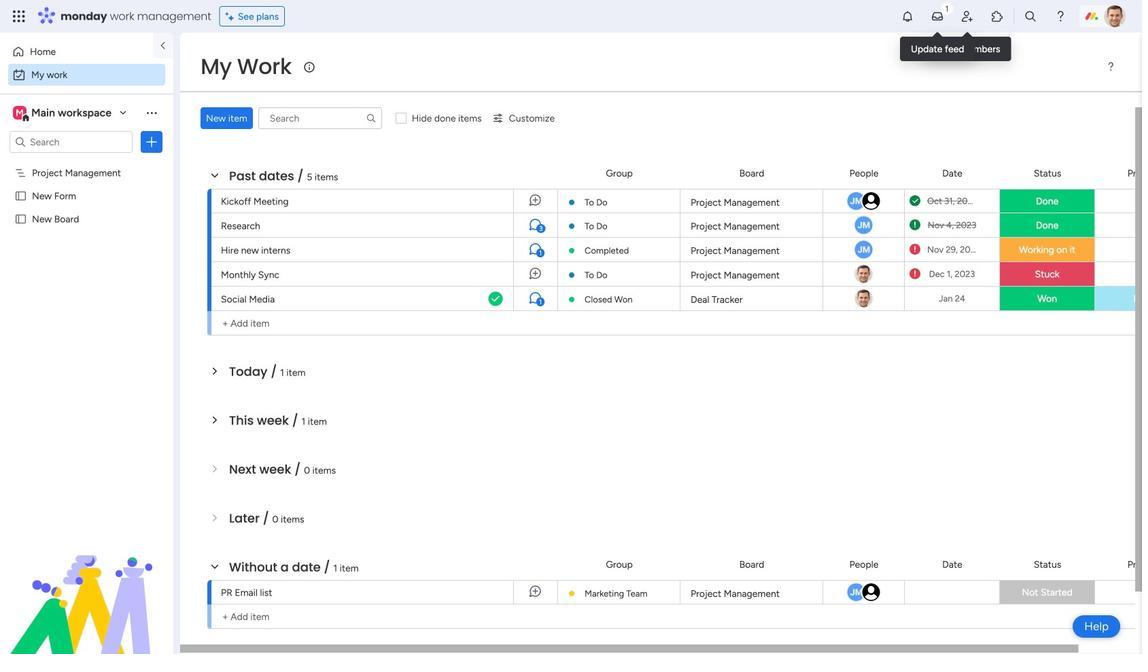 Task type: vqa. For each thing, say whether or not it's contained in the screenshot.
Options image
yes



Task type: describe. For each thing, give the bounding box(es) containing it.
0 vertical spatial option
[[8, 41, 145, 63]]

Search in workspace field
[[29, 134, 114, 150]]

2 public board image from the top
[[14, 213, 27, 226]]

jeremy miller image
[[846, 583, 866, 603]]

search everything image
[[1024, 10, 1037, 23]]

terry turtle image
[[1104, 5, 1126, 27]]

options image
[[145, 135, 158, 149]]

see plans image
[[225, 9, 238, 24]]

1 image
[[941, 1, 953, 16]]

1 v2 overdue deadline image from the top
[[910, 243, 920, 256]]

workspace options image
[[145, 106, 158, 119]]

workspace selection element
[[13, 105, 114, 122]]

2 vertical spatial option
[[0, 161, 173, 163]]

menu image
[[1105, 61, 1116, 72]]

Filter dashboard by text search field
[[258, 107, 382, 129]]

v2 overdue deadline image
[[910, 219, 920, 232]]



Task type: locate. For each thing, give the bounding box(es) containing it.
v2 overdue deadline image
[[910, 243, 920, 256], [910, 268, 920, 281]]

0 vertical spatial v2 overdue deadline image
[[910, 243, 920, 256]]

2 v2 overdue deadline image from the top
[[910, 268, 920, 281]]

1 vertical spatial public board image
[[14, 213, 27, 226]]

notifications image
[[901, 10, 914, 23]]

lottie animation image
[[0, 517, 173, 655]]

public board image
[[14, 190, 27, 203], [14, 213, 27, 226]]

1 public board image from the top
[[14, 190, 27, 203]]

select product image
[[12, 10, 26, 23]]

option
[[8, 41, 145, 63], [8, 64, 165, 86], [0, 161, 173, 163]]

list box
[[0, 159, 173, 414]]

1 vertical spatial v2 overdue deadline image
[[910, 268, 920, 281]]

help image
[[1054, 10, 1067, 23]]

rubyanndersson@gmail.com image
[[861, 583, 881, 603]]

search image
[[366, 113, 376, 124]]

0 vertical spatial public board image
[[14, 190, 27, 203]]

None search field
[[258, 107, 382, 129]]

workspace image
[[13, 105, 27, 120]]

invite members image
[[960, 10, 974, 23]]

monday marketplace image
[[990, 10, 1004, 23]]

v2 done deadline image
[[910, 195, 920, 208]]

1 vertical spatial option
[[8, 64, 165, 86]]

lottie animation element
[[0, 517, 173, 655]]

update feed image
[[931, 10, 944, 23]]



